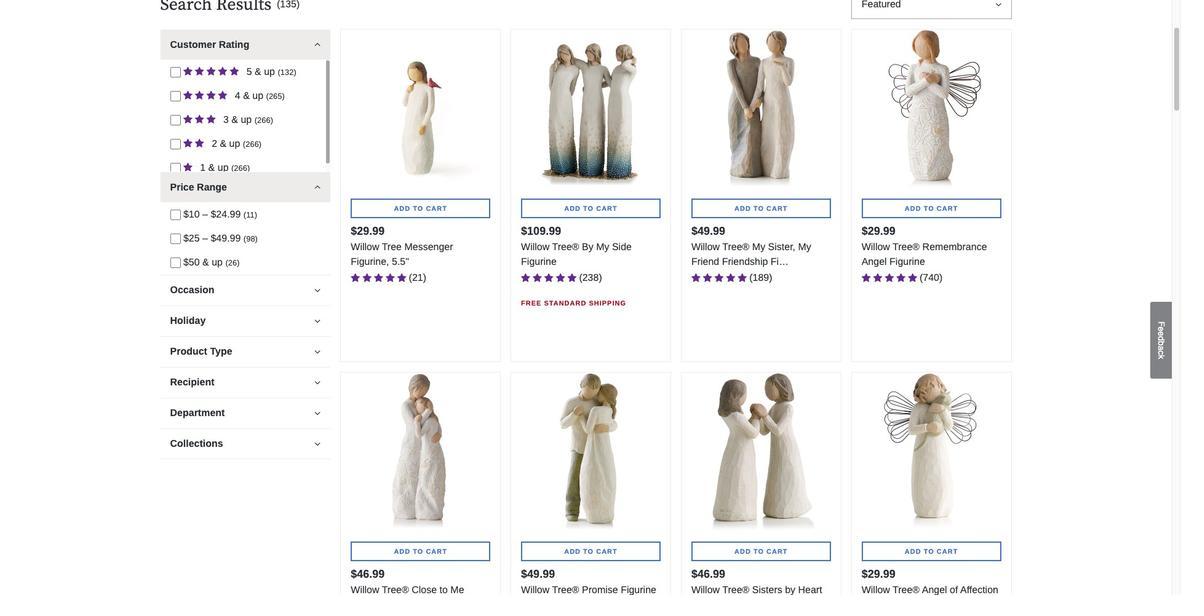 Task type: describe. For each thing, give the bounding box(es) containing it.
$49.99 for $49.99 willow tree® promise figurine
[[521, 568, 555, 581]]

(21)
[[409, 273, 426, 283]]

$29.99 willow tree® remembrance angel figurine
[[862, 225, 987, 267]]

$50 & up checkbox
[[170, 258, 181, 268]]

$29.99 for $29.99 willow tree® angel of affection
[[862, 568, 895, 581]]

tree
[[382, 242, 402, 252]]

standard
[[544, 300, 586, 307]]

willow tree® angel of affection link
[[862, 583, 1001, 595]]

fi…
[[771, 257, 789, 267]]

$49.99 inside price range filters element
[[211, 233, 241, 243]]

f e e d b a c k button
[[1150, 302, 1172, 379]]

my inside $109.99 willow tree® by my side figurine
[[596, 242, 609, 252]]

add to cart for willow tree® angel of affection
[[905, 548, 958, 555]]

sister,
[[768, 242, 795, 252]]

to for willow tree® angel of affection
[[924, 548, 934, 555]]

to for willow tree® my sister, my friend friendship fi…
[[753, 205, 764, 212]]

up for 2 & up
[[229, 138, 240, 149]]

– for $25
[[202, 233, 208, 243]]

add to cart for willow tree® sisters by heart
[[734, 548, 788, 555]]

add to cart for willow tree messenger figurine, 5.5"
[[394, 205, 447, 212]]

customer rating filters element
[[160, 60, 326, 179]]

sisters
[[752, 585, 782, 595]]

4 & up checkbox
[[170, 91, 181, 102]]

1 & up checkbox
[[170, 163, 181, 174]]

add for willow tree messenger figurine, 5.5"
[[394, 205, 410, 212]]

figurine inside $49.99 willow tree® promise figurine
[[621, 585, 656, 595]]

3
[[223, 114, 229, 125]]

by
[[785, 585, 795, 595]]

1 $46.99 article from the left
[[340, 372, 501, 595]]

to for willow tree messenger figurine, 5.5"
[[413, 205, 423, 212]]

angle down image for product type
[[314, 347, 321, 357]]

& for 5
[[255, 66, 261, 77]]

angle down image for customer rating
[[314, 40, 321, 50]]

up for 1 & up
[[218, 162, 229, 173]]

collections
[[170, 438, 223, 449]]

(266) for 2 & up
[[243, 140, 262, 149]]

3 & up checkbox
[[170, 115, 181, 126]]

$50 & up (26)
[[183, 257, 240, 267]]

$25 – $49.99 checkbox
[[170, 234, 181, 244]]

$46.99 willow tree® close to me
[[351, 568, 464, 595]]

holiday tab
[[160, 306, 330, 336]]

cart for willow tree® by my side figurine
[[596, 205, 617, 212]]

willow tree® my sister, my friend friendship figurine, image
[[681, 30, 841, 189]]

up inside price range filters element
[[212, 257, 223, 267]]

type
[[210, 346, 232, 357]]

figurine,
[[351, 257, 389, 267]]

customer rating
[[170, 39, 249, 50]]

to for willow tree® sisters by heart
[[753, 548, 764, 555]]

4
[[235, 90, 240, 101]]

& for 1
[[208, 162, 215, 173]]

1 horizontal spatial $49.99 article
[[681, 29, 841, 362]]

figurine inside $29.99 willow tree® remembrance angel figurine
[[889, 257, 925, 267]]

by
[[582, 242, 593, 252]]

add for willow tree® by my side figurine
[[564, 205, 581, 212]]

remembrance
[[922, 242, 987, 252]]

close
[[412, 585, 437, 595]]

(266) for 3 & up
[[254, 116, 273, 125]]

$25 – $49.99 (98)
[[183, 233, 258, 243]]

$29.99 willow tree messenger figurine, 5.5"
[[351, 225, 453, 267]]

price range
[[170, 182, 227, 192]]

willow tree® sisters by heart link
[[691, 583, 831, 595]]

to for willow tree® remembrance angel figurine
[[924, 205, 934, 212]]

$109.99 article
[[511, 29, 671, 362]]

cart for willow tree® remembrance angel figurine
[[937, 205, 958, 212]]

cart for willow tree® my sister, my friend friendship fi…
[[766, 205, 788, 212]]

(11)
[[243, 210, 257, 219]]

to for willow tree® by my side figurine
[[583, 205, 594, 212]]

& for 3
[[231, 114, 238, 125]]

shipping
[[589, 300, 626, 307]]

(265)
[[266, 92, 285, 101]]

rating
[[219, 39, 249, 50]]

2
[[212, 138, 217, 149]]

to for willow tree® promise figurine
[[583, 548, 594, 555]]

price range filters element
[[160, 202, 330, 274]]

friend
[[691, 257, 719, 267]]

tree® for $29.99 willow tree® angel of affection
[[893, 585, 920, 595]]

figurine inside $109.99 willow tree® by my side figurine
[[521, 257, 557, 267]]

customer rating tab
[[160, 29, 330, 60]]

$29.99 for $29.99 willow tree® remembrance angel figurine
[[862, 225, 895, 237]]

tree® for $46.99 willow tree® close to me
[[382, 585, 409, 595]]

$109.99
[[521, 225, 561, 237]]

$50
[[183, 257, 200, 267]]

k
[[1156, 355, 1166, 359]]

messenger
[[404, 242, 453, 252]]

add to cart for willow tree® by my side figurine
[[564, 205, 617, 212]]

$49.99 willow tree® my sister, my friend friendship fi…
[[691, 225, 811, 267]]

side
[[612, 242, 632, 252]]

$29.99 for $29.99 willow tree messenger figurine, 5.5"
[[351, 225, 385, 237]]

add for willow tree® promise figurine
[[564, 548, 581, 555]]

angel inside $29.99 willow tree® angel of affection
[[922, 585, 947, 595]]

recipient
[[170, 377, 214, 387]]

product list element
[[340, 29, 1012, 595]]

$49.99 for $49.99 willow tree® my sister, my friend friendship fi…
[[691, 225, 725, 237]]

5.5"
[[392, 257, 409, 267]]

customer
[[170, 39, 216, 50]]

willow for $29.99 willow tree® remembrance angel figurine
[[862, 242, 890, 252]]

of
[[950, 585, 958, 595]]

$24.99
[[211, 209, 241, 219]]

willow tree® by my side figurine link
[[521, 240, 661, 269]]

& for $50
[[202, 257, 209, 267]]

cart for willow tree® angel of affection
[[937, 548, 958, 555]]

(98)
[[243, 234, 258, 243]]

add to cart button for willow tree® angel of affection
[[862, 542, 1001, 562]]

willow for $49.99 willow tree® my sister, my friend friendship fi…
[[691, 242, 720, 252]]

2 $46.99 article from the left
[[681, 372, 841, 595]]

f
[[1156, 321, 1166, 327]]

up for 5 & up
[[264, 66, 275, 77]]

willow for $109.99 willow tree® by my side figurine
[[521, 242, 549, 252]]

holiday
[[170, 315, 206, 326]]

angle down image for recipient
[[314, 378, 321, 387]]

& for 2
[[220, 138, 226, 149]]

2 & up checkbox
[[170, 139, 181, 150]]

willow tree® by my side figurine, image
[[511, 30, 670, 189]]



Task type: locate. For each thing, give the bounding box(es) containing it.
1 angle down image from the top
[[314, 40, 321, 50]]

cart for willow tree® close to me
[[426, 548, 447, 555]]

willow inside $29.99 willow tree messenger figurine, 5.5"
[[351, 242, 379, 252]]

add to cart button for willow tree® sisters by heart
[[691, 542, 831, 561]]

(26)
[[225, 258, 240, 267]]

2 e from the top
[[1156, 331, 1166, 336]]

product type
[[170, 346, 232, 357]]

(266) for 1 & up
[[231, 164, 250, 173]]

willow tree messenger figurine, 5.5" link
[[351, 240, 490, 269]]

$29.99 inside $29.99 willow tree® remembrance angel figurine
[[862, 225, 895, 237]]

figurine right promise
[[621, 585, 656, 595]]

tree® inside $49.99 willow tree® promise figurine
[[552, 585, 579, 595]]

willow tree® promise figurine link
[[521, 583, 661, 595]]

cart inside $109.99 article
[[596, 205, 617, 212]]

price
[[170, 182, 194, 192]]

tree® for $29.99 willow tree® remembrance angel figurine
[[893, 242, 920, 252]]

cart up to
[[426, 548, 447, 555]]

2 article from the top
[[160, 172, 330, 274]]

willow tree® close to me link
[[351, 583, 490, 595]]

$49.99 inside $49.99 willow tree® promise figurine
[[521, 568, 555, 581]]

add to cart button up $49.99 willow tree® promise figurine
[[521, 542, 661, 561]]

$29.99 up willow tree® angel of affection link
[[862, 568, 895, 581]]

willow for $29.99 willow tree® angel of affection
[[862, 585, 890, 595]]

angle down image for department
[[314, 408, 321, 418]]

$49.99 willow tree® promise figurine
[[521, 568, 656, 595]]

e
[[1156, 327, 1166, 331], [1156, 331, 1166, 336]]

up right the '2'
[[229, 138, 240, 149]]

add to cart
[[394, 205, 447, 212], [564, 205, 617, 212], [734, 205, 788, 212], [905, 205, 958, 212], [394, 548, 447, 555], [564, 548, 617, 555], [734, 548, 788, 555], [905, 548, 958, 555]]

add up $29.99 willow tree® remembrance angel figurine
[[905, 205, 921, 212]]

$49.99
[[691, 225, 725, 237], [211, 233, 241, 243], [521, 568, 555, 581]]

figurine up (740)
[[889, 257, 925, 267]]

tree® inside $46.99 willow tree® sisters by heart
[[722, 585, 749, 595]]

& right the '2'
[[220, 138, 226, 149]]

8 angle down image from the top
[[314, 439, 321, 449]]

$46.99 willow tree® sisters by heart
[[691, 568, 822, 595]]

willow tree® promise figurine, image
[[511, 373, 670, 532]]

(238)
[[579, 273, 602, 283]]

tree® inside $49.99 willow tree® my sister, my friend friendship fi…
[[722, 242, 749, 252]]

& for 4
[[243, 90, 250, 101]]

cart up the side
[[596, 205, 617, 212]]

to for willow tree® close to me
[[413, 548, 423, 555]]

angle down image for collections
[[314, 439, 321, 449]]

collections tab
[[160, 429, 330, 459]]

$46.99 inside $46.99 willow tree® sisters by heart
[[691, 568, 725, 581]]

my right sister,
[[798, 242, 811, 252]]

add for willow tree® close to me
[[394, 548, 410, 555]]

willow for $46.99 willow tree® close to me
[[351, 585, 379, 595]]

2 horizontal spatial my
[[798, 242, 811, 252]]

2 – from the top
[[202, 233, 208, 243]]

$10 – $24.99 (11)
[[183, 209, 257, 219]]

up
[[264, 66, 275, 77], [252, 90, 263, 101], [241, 114, 252, 125], [229, 138, 240, 149], [218, 162, 229, 173], [212, 257, 223, 267]]

5 & up checkbox
[[170, 67, 181, 78]]

0 vertical spatial angel
[[862, 257, 887, 267]]

my up friendship
[[752, 242, 765, 252]]

add to cart for willow tree® promise figurine
[[564, 548, 617, 555]]

article
[[160, 29, 330, 179], [160, 172, 330, 274]]

tree® for $109.99 willow tree® by my side figurine
[[552, 242, 579, 252]]

tree® up (740)
[[893, 242, 920, 252]]

add to cart button for willow tree® my sister, my friend friendship fi…
[[691, 199, 831, 218]]

4 angle down image from the top
[[314, 316, 321, 326]]

0 vertical spatial $49.99 article
[[681, 29, 841, 362]]

1 article from the top
[[160, 29, 330, 179]]

tree® left close
[[382, 585, 409, 595]]

up left (132)
[[264, 66, 275, 77]]

to up $49.99 willow tree® my sister, my friend friendship fi…
[[753, 205, 764, 212]]

department tab
[[160, 398, 330, 428]]

tree® for $49.99 willow tree® my sister, my friend friendship fi…
[[722, 242, 749, 252]]

&
[[255, 66, 261, 77], [243, 90, 250, 101], [231, 114, 238, 125], [220, 138, 226, 149], [208, 162, 215, 173], [202, 257, 209, 267]]

add to cart up $46.99 willow tree® sisters by heart
[[734, 548, 788, 555]]

cart for willow tree messenger figurine, 5.5"
[[426, 205, 447, 212]]

(266) down 4 & up (265)
[[254, 116, 273, 125]]

angle down image for occasion
[[314, 285, 321, 295]]

add up $46.99 willow tree® close to me on the bottom left of page
[[394, 548, 410, 555]]

(266) inside 3 & up (266)
[[254, 116, 273, 125]]

willow tree® close to me mother daughter figurine, image
[[341, 373, 500, 532]]

willow for $49.99 willow tree® promise figurine
[[521, 585, 549, 595]]

willow inside $49.99 willow tree® promise figurine
[[521, 585, 549, 595]]

tree® left by on the top of the page
[[552, 242, 579, 252]]

figurine
[[521, 257, 557, 267], [889, 257, 925, 267], [621, 585, 656, 595]]

cart up $46.99 willow tree® sisters by heart
[[766, 548, 788, 555]]

1 my from the left
[[596, 242, 609, 252]]

price range tab
[[160, 172, 330, 202]]

to up $29.99 willow tree® remembrance angel figurine
[[924, 205, 934, 212]]

tree® left sisters
[[722, 585, 749, 595]]

angle down image inside recipient tab
[[314, 378, 321, 387]]

add to cart for willow tree® remembrance angel figurine
[[905, 205, 958, 212]]

add to cart up $46.99 willow tree® close to me on the bottom left of page
[[394, 548, 447, 555]]

1 horizontal spatial $46.99 article
[[681, 372, 841, 595]]

willow tree® angel of affection figurine, image
[[852, 373, 1011, 532]]

– right $10
[[202, 209, 208, 219]]

willow tree® remembrance angel figurine link
[[862, 240, 1001, 269]]

2 my from the left
[[752, 242, 765, 252]]

add to cart button inside $109.99 article
[[521, 199, 661, 218]]

f e e d b a c k
[[1156, 321, 1166, 359]]

my right by on the top of the page
[[596, 242, 609, 252]]

up left (265) at the left top
[[252, 90, 263, 101]]

willow inside $109.99 willow tree® by my side figurine
[[521, 242, 549, 252]]

up left the (26)
[[212, 257, 223, 267]]

–
[[202, 209, 208, 219], [202, 233, 208, 243]]

willow inside $49.99 willow tree® my sister, my friend friendship fi…
[[691, 242, 720, 252]]

free standard shipping
[[521, 300, 626, 307]]

heart
[[798, 585, 822, 595]]

add
[[394, 205, 410, 212], [564, 205, 581, 212], [734, 205, 751, 212], [905, 205, 921, 212], [394, 548, 410, 555], [564, 548, 581, 555], [734, 548, 751, 555], [905, 548, 921, 555]]

d
[[1156, 336, 1166, 341]]

$49.99 down $24.99
[[211, 233, 241, 243]]

$29.99 article
[[340, 29, 501, 362], [851, 29, 1012, 362], [851, 372, 1012, 595]]

0 vertical spatial (266)
[[254, 116, 273, 125]]

5
[[246, 66, 252, 77]]

& right "5"
[[255, 66, 261, 77]]

me
[[450, 585, 464, 595]]

cart up $29.99 willow tree® angel of affection
[[937, 548, 958, 555]]

tree® inside $29.99 willow tree® remembrance angel figurine
[[893, 242, 920, 252]]

to up $46.99 willow tree® close to me on the bottom left of page
[[413, 548, 423, 555]]

add to cart button up $29.99 willow tree® angel of affection
[[862, 542, 1001, 562]]

add to cart inside $109.99 article
[[564, 205, 617, 212]]

$49.99 up friend
[[691, 225, 725, 237]]

$46.99 article
[[340, 372, 501, 595], [681, 372, 841, 595]]

c
[[1156, 351, 1166, 355]]

willow
[[351, 242, 379, 252], [521, 242, 549, 252], [691, 242, 720, 252], [862, 242, 890, 252], [351, 585, 379, 595], [521, 585, 549, 595], [691, 585, 720, 595], [862, 585, 890, 595]]

tree® for $46.99 willow tree® sisters by heart
[[722, 585, 749, 595]]

angle down image inside collections tab
[[314, 439, 321, 449]]

(266) inside 1 & up (266)
[[231, 164, 250, 173]]

willow tree® my sister, my friend friendship fi… link
[[691, 240, 831, 269]]

& right 3
[[231, 114, 238, 125]]

$29.99 up tree
[[351, 225, 385, 237]]

1 horizontal spatial my
[[752, 242, 765, 252]]

$29.99 willow tree® angel of affection
[[862, 568, 998, 595]]

add to cart up $29.99 willow tree® remembrance angel figurine
[[905, 205, 958, 212]]

angel
[[862, 257, 887, 267], [922, 585, 947, 595]]

to up messenger
[[413, 205, 423, 212]]

0 horizontal spatial angel
[[862, 257, 887, 267]]

$10
[[183, 209, 200, 219]]

$46.99 up 'willow tree® sisters by heart' link on the right bottom of page
[[691, 568, 725, 581]]

willow tree messenger figurine, 5.5", image
[[341, 30, 500, 189], [341, 30, 500, 189]]

tree® inside $109.99 willow tree® by my side figurine
[[552, 242, 579, 252]]

add up $29.99 willow tree® angel of affection
[[905, 548, 921, 555]]

add to cart for willow tree® close to me
[[394, 548, 447, 555]]

friendship
[[722, 257, 768, 267]]

2 $46.99 from the left
[[691, 568, 725, 581]]

e up d
[[1156, 327, 1166, 331]]

0 horizontal spatial $46.99
[[351, 568, 385, 581]]

2 angle down image from the top
[[314, 183, 321, 192]]

1 $46.99 from the left
[[351, 568, 385, 581]]

add to cart button up $29.99 willow tree® remembrance angel figurine
[[862, 199, 1001, 218]]

occasion
[[170, 285, 214, 295]]

up right 3
[[241, 114, 252, 125]]

3 & up (266)
[[223, 114, 273, 125]]

tree® up friendship
[[722, 242, 749, 252]]

angle down image inside occasion "tab"
[[314, 285, 321, 295]]

add to cart button up $46.99 willow tree® close to me on the bottom left of page
[[351, 542, 490, 561]]

occasion tab
[[160, 275, 330, 305]]

to
[[413, 205, 423, 212], [583, 205, 594, 212], [753, 205, 764, 212], [924, 205, 934, 212], [413, 548, 423, 555], [583, 548, 594, 555], [753, 548, 764, 555], [924, 548, 934, 555]]

$49.99 article
[[681, 29, 841, 362], [511, 372, 671, 595]]

add to cart button up $46.99 willow tree® sisters by heart
[[691, 542, 831, 561]]

angle down image inside product type tab
[[314, 347, 321, 357]]

$29.99 up willow tree® remembrance angel figurine link
[[862, 225, 895, 237]]

willow inside $29.99 willow tree® angel of affection
[[862, 585, 890, 595]]

add to cart button for willow tree® by my side figurine
[[521, 199, 661, 218]]

(132)
[[278, 68, 296, 77]]

up for 3 & up
[[241, 114, 252, 125]]

$49.99 inside $49.99 willow tree® my sister, my friend friendship fi…
[[691, 225, 725, 237]]

$46.99 inside $46.99 willow tree® close to me
[[351, 568, 385, 581]]

0 horizontal spatial $49.99
[[211, 233, 241, 243]]

promise
[[582, 585, 618, 595]]

add to cart button up by on the top of the page
[[521, 199, 661, 218]]

1 horizontal spatial angel
[[922, 585, 947, 595]]

0 horizontal spatial $46.99 article
[[340, 372, 501, 595]]

angle down image inside the price range tab
[[314, 183, 321, 192]]

0 horizontal spatial figurine
[[521, 257, 557, 267]]

willow inside $29.99 willow tree® remembrance angel figurine
[[862, 242, 890, 252]]

3 my from the left
[[798, 242, 811, 252]]

cart up $49.99 willow tree® promise figurine
[[596, 548, 617, 555]]

willow for $29.99 willow tree messenger figurine, 5.5"
[[351, 242, 379, 252]]

figurine down $109.99
[[521, 257, 557, 267]]

& right the 1
[[208, 162, 215, 173]]

angle down image for price range
[[314, 183, 321, 192]]

willow inside $46.99 willow tree® close to me
[[351, 585, 379, 595]]

1 vertical spatial $49.99 article
[[511, 372, 671, 595]]

product
[[170, 346, 207, 357]]

angle down image inside department tab
[[314, 408, 321, 418]]

add up $29.99 willow tree messenger figurine, 5.5"
[[394, 205, 410, 212]]

6 angle down image from the top
[[314, 378, 321, 387]]

2 & up (266)
[[212, 138, 262, 149]]

product type tab
[[160, 336, 330, 366]]

angel inside $29.99 willow tree® remembrance angel figurine
[[862, 257, 887, 267]]

5 angle down image from the top
[[314, 347, 321, 357]]

& right 4
[[243, 90, 250, 101]]

& right the $50
[[202, 257, 209, 267]]

$29.99 inside $29.99 willow tree® angel of affection
[[862, 568, 895, 581]]

add to cart up $49.99 willow tree® promise figurine
[[564, 548, 617, 555]]

angle down image for holiday
[[314, 316, 321, 326]]

(266) inside the 2 & up (266)
[[243, 140, 262, 149]]

– right $25
[[202, 233, 208, 243]]

tab list containing customer rating
[[160, 29, 330, 459]]

tree® left promise
[[552, 585, 579, 595]]

$49.99 up willow tree® promise figurine link at the bottom of the page
[[521, 568, 555, 581]]

0 horizontal spatial my
[[596, 242, 609, 252]]

my
[[596, 242, 609, 252], [752, 242, 765, 252], [798, 242, 811, 252]]

add up $49.99 willow tree® my sister, my friend friendship fi…
[[734, 205, 751, 212]]

to inside $109.99 article
[[583, 205, 594, 212]]

$46.99 up willow tree® close to me link
[[351, 568, 385, 581]]

add to cart button for willow tree® close to me
[[351, 542, 490, 561]]

1 horizontal spatial figurine
[[621, 585, 656, 595]]

$109.99 willow tree® by my side figurine
[[521, 225, 632, 267]]

cart up remembrance
[[937, 205, 958, 212]]

2 horizontal spatial figurine
[[889, 257, 925, 267]]

$46.99
[[351, 568, 385, 581], [691, 568, 725, 581]]

add for willow tree® my sister, my friend friendship fi…
[[734, 205, 751, 212]]

1 e from the top
[[1156, 327, 1166, 331]]

1 & up (266)
[[200, 162, 250, 173]]

a
[[1156, 346, 1166, 351]]

angle down image inside 'customer rating' tab
[[314, 40, 321, 50]]

add to cart button for willow tree® remembrance angel figurine
[[862, 199, 1001, 218]]

3 angle down image from the top
[[314, 285, 321, 295]]

willow inside $46.99 willow tree® sisters by heart
[[691, 585, 720, 595]]

add for willow tree® sisters by heart
[[734, 548, 751, 555]]

banner
[[160, 0, 330, 16]]

add to cart button for willow tree® promise figurine
[[521, 542, 661, 561]]

angle down image inside holiday tab
[[314, 316, 321, 326]]

range
[[197, 182, 227, 192]]

tree® inside $29.99 willow tree® angel of affection
[[893, 585, 920, 595]]

up right the 1
[[218, 162, 229, 173]]

to up $49.99 willow tree® promise figurine
[[583, 548, 594, 555]]

add to cart button up messenger
[[351, 199, 490, 218]]

1 – from the top
[[202, 209, 208, 219]]

– for $10
[[202, 209, 208, 219]]

article containing price range
[[160, 172, 330, 274]]

1
[[200, 162, 206, 173]]

article containing customer rating
[[160, 29, 330, 179]]

$10 – $24.99 checkbox
[[170, 210, 181, 220]]

add to cart up $49.99 willow tree® my sister, my friend friendship fi…
[[734, 205, 788, 212]]

(266) down 3 & up (266) at the top of page
[[243, 140, 262, 149]]

cart for willow tree® promise figurine
[[596, 548, 617, 555]]

tab list
[[160, 29, 330, 459]]

7 angle down image from the top
[[314, 408, 321, 418]]

$25
[[183, 233, 200, 243]]

1 vertical spatial –
[[202, 233, 208, 243]]

2 horizontal spatial $49.99
[[691, 225, 725, 237]]

add inside $109.99 article
[[564, 205, 581, 212]]

1 vertical spatial (266)
[[243, 140, 262, 149]]

$29.99
[[351, 225, 385, 237], [862, 225, 895, 237], [862, 568, 895, 581]]

5 & up (132)
[[246, 66, 296, 77]]

to
[[440, 585, 448, 595]]

add for willow tree® angel of affection
[[905, 548, 921, 555]]

(189)
[[749, 273, 772, 283]]

to up $46.99 willow tree® sisters by heart
[[753, 548, 764, 555]]

to up $29.99 willow tree® angel of affection
[[924, 548, 934, 555]]

tree® inside $46.99 willow tree® close to me
[[382, 585, 409, 595]]

add to cart for willow tree® my sister, my friend friendship fi…
[[734, 205, 788, 212]]

(266) down the 2 & up (266)
[[231, 164, 250, 173]]

affection
[[960, 585, 998, 595]]

$46.99 for $46.99 willow tree® close to me
[[351, 568, 385, 581]]

cart for willow tree® sisters by heart
[[766, 548, 788, 555]]

tree® for $49.99 willow tree® promise figurine
[[552, 585, 579, 595]]

e up b
[[1156, 331, 1166, 336]]

1 horizontal spatial $46.99
[[691, 568, 725, 581]]

free
[[521, 300, 542, 307]]

add for willow tree® remembrance angel figurine
[[905, 205, 921, 212]]

2 vertical spatial (266)
[[231, 164, 250, 173]]

add to cart button up $49.99 willow tree® my sister, my friend friendship fi…
[[691, 199, 831, 218]]

4 & up (265)
[[235, 90, 285, 101]]

cart up sister,
[[766, 205, 788, 212]]

0 vertical spatial –
[[202, 209, 208, 219]]

add to cart button
[[351, 199, 490, 218], [521, 199, 661, 218], [691, 199, 831, 218], [862, 199, 1001, 218], [351, 542, 490, 561], [521, 542, 661, 561], [691, 542, 831, 561], [862, 542, 1001, 562]]

$46.99 for $46.99 willow tree® sisters by heart
[[691, 568, 725, 581]]

1 vertical spatial angel
[[922, 585, 947, 595]]

cart up messenger
[[426, 205, 447, 212]]

tree®
[[552, 242, 579, 252], [722, 242, 749, 252], [893, 242, 920, 252], [382, 585, 409, 595], [552, 585, 579, 595], [722, 585, 749, 595], [893, 585, 920, 595]]

department
[[170, 408, 225, 418]]

willow tree® remembrance angel figurine, image
[[852, 30, 1011, 189]]

add to cart button for willow tree messenger figurine, 5.5"
[[351, 199, 490, 218]]

add to cart up messenger
[[394, 205, 447, 212]]

$29.99 inside $29.99 willow tree messenger figurine, 5.5"
[[351, 225, 385, 237]]

add up $109.99 willow tree® by my side figurine
[[564, 205, 581, 212]]

willow for $46.99 willow tree® sisters by heart
[[691, 585, 720, 595]]

b
[[1156, 341, 1166, 346]]

add up $49.99 willow tree® promise figurine
[[564, 548, 581, 555]]

angle down image
[[314, 40, 321, 50], [314, 183, 321, 192], [314, 285, 321, 295], [314, 316, 321, 326], [314, 347, 321, 357], [314, 378, 321, 387], [314, 408, 321, 418], [314, 439, 321, 449]]

1 horizontal spatial $49.99
[[521, 568, 555, 581]]

recipient tab
[[160, 367, 330, 397]]

(740)
[[920, 273, 943, 283]]

0 horizontal spatial $49.99 article
[[511, 372, 671, 595]]

add up $46.99 willow tree® sisters by heart
[[734, 548, 751, 555]]

up for 4 & up
[[252, 90, 263, 101]]

& inside price range filters element
[[202, 257, 209, 267]]

(266)
[[254, 116, 273, 125], [243, 140, 262, 149], [231, 164, 250, 173]]

add to cart up $29.99 willow tree® angel of affection
[[905, 548, 958, 555]]

willow tree® sisters by heart figurine, image
[[681, 373, 841, 532]]

to up by on the top of the page
[[583, 205, 594, 212]]

tree® left "of"
[[893, 585, 920, 595]]

add to cart up by on the top of the page
[[564, 205, 617, 212]]



Task type: vqa. For each thing, say whether or not it's contained in the screenshot.
card orientation
no



